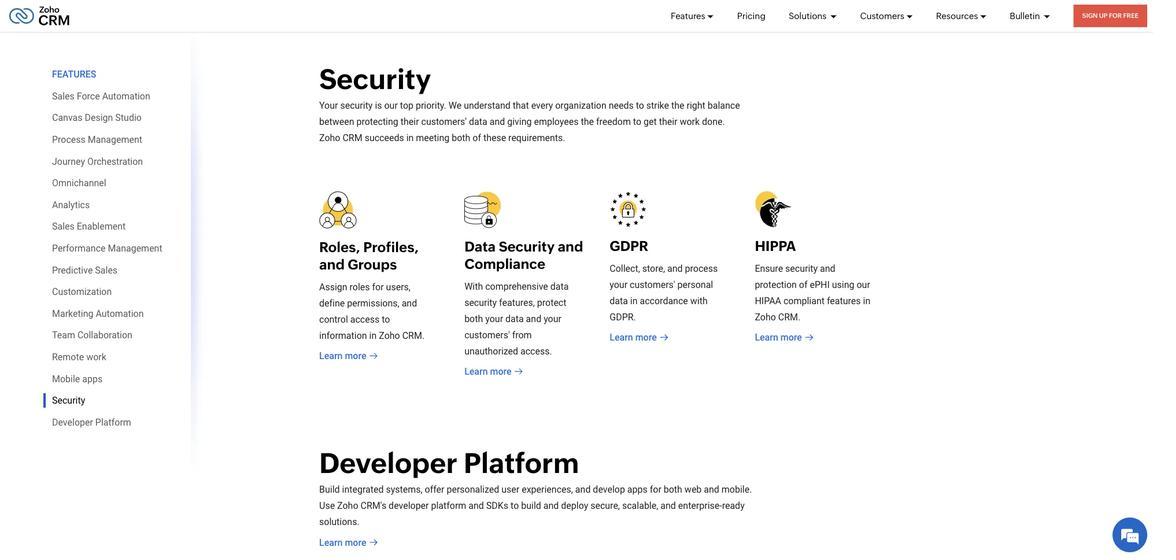 Task type: vqa. For each thing, say whether or not it's contained in the screenshot.
security
yes



Task type: describe. For each thing, give the bounding box(es) containing it.
1 vertical spatial developer platform
[[319, 447, 579, 479]]

resources
[[936, 11, 978, 21]]

performance
[[52, 243, 106, 254]]

both inside with comprehensive data security features, protect both your data and your customers' from unauthorized access.
[[465, 313, 483, 324]]

zoho inside security your security is our top priority. we understand that every organization needs to strike the right balance between protecting their customers' data and giving employees the freedom to get their work done. zoho crm succeeds in meeting both of these requirements.
[[319, 132, 340, 143]]

hipaa
[[755, 295, 781, 306]]

predictive sales
[[52, 265, 117, 276]]

crm. inside ensure security and protection of ephi using our hipaa compliant features in zoho crm.
[[778, 311, 801, 322]]

assign roles for users, define permissions, and control access to information in
[[319, 281, 417, 341]]

our inside security your security is our top priority. we understand that every organization needs to strike the right balance between protecting their customers' data and giving employees the freedom to get their work done. zoho crm succeeds in meeting both of these requirements.
[[384, 100, 398, 111]]

0 vertical spatial automation
[[102, 91, 150, 102]]

features
[[827, 295, 861, 306]]

features link
[[671, 0, 714, 32]]

accordance
[[640, 295, 688, 306]]

pricing link
[[737, 0, 766, 32]]

sdks
[[486, 500, 508, 511]]

resources link
[[936, 0, 987, 32]]

security for security your security is our top priority. we understand that every organization needs to strike the right balance between protecting their customers' data and giving employees the freedom to get their work done. zoho crm succeeds in meeting both of these requirements.
[[319, 63, 431, 95]]

and inside assign roles for users, define permissions, and control access to information in
[[402, 297, 417, 308]]

sign
[[1083, 12, 1098, 19]]

unauthorized
[[465, 345, 518, 356]]

requirements.
[[508, 132, 565, 143]]

process management
[[52, 134, 142, 145]]

sales for sales enablement
[[52, 221, 75, 232]]

gdpr.
[[610, 311, 636, 322]]

and inside roles, profiles, and groups
[[319, 256, 345, 272]]

protection
[[755, 279, 797, 290]]

more for gdpr
[[635, 332, 657, 343]]

learn for hippa
[[755, 332, 778, 343]]

marketing
[[52, 308, 93, 319]]

enterprise-
[[678, 500, 722, 511]]

learn more link for data security and compliance
[[465, 365, 523, 378]]

understand
[[464, 100, 511, 111]]

marketing automation
[[52, 308, 144, 319]]

ensure security and protection of ephi using our hipaa compliant features in zoho crm.
[[755, 263, 871, 322]]

sign up for free
[[1083, 12, 1139, 19]]

both inside security your security is our top priority. we understand that every organization needs to strike the right balance between protecting their customers' data and giving employees the freedom to get their work done. zoho crm succeeds in meeting both of these requirements.
[[452, 132, 470, 143]]

learn down solutions.
[[319, 537, 343, 548]]

build
[[319, 484, 340, 495]]

solutions link
[[789, 0, 837, 32]]

users,
[[386, 281, 411, 292]]

apps inside 'build integrated systems, offer personalized user experiences, and develop apps for both web and mobile. use'
[[627, 484, 648, 495]]

that
[[513, 100, 529, 111]]

personal
[[678, 279, 713, 290]]

access
[[350, 314, 380, 325]]

and inside with comprehensive data security features, protect both your data and your customers' from unauthorized access.
[[526, 313, 541, 324]]

2 vertical spatial sales
[[95, 265, 117, 276]]

of inside security your security is our top priority. we understand that every organization needs to strike the right balance between protecting their customers' data and giving employees the freedom to get their work done. zoho crm succeeds in meeting both of these requirements.
[[473, 132, 481, 143]]

roles,
[[319, 239, 360, 255]]

platform
[[431, 500, 466, 511]]

remote work
[[52, 352, 106, 363]]

of inside ensure security and protection of ephi using our hipaa compliant features in zoho crm.
[[799, 279, 808, 290]]

zoho down access
[[379, 330, 400, 341]]

priority.
[[416, 100, 446, 111]]

work inside security your security is our top priority. we understand that every organization needs to strike the right balance between protecting their customers' data and giving employees the freedom to get their work done. zoho crm succeeds in meeting both of these requirements.
[[680, 116, 700, 127]]

security inside with comprehensive data security features, protect both your data and your customers' from unauthorized access.
[[465, 297, 497, 308]]

experiences,
[[522, 484, 573, 495]]

top
[[400, 100, 414, 111]]

roles
[[350, 281, 370, 292]]

in inside assign roles for users, define permissions, and control access to information in
[[369, 330, 377, 341]]

roles, profiles, and groups
[[319, 239, 419, 272]]

journey orchestration
[[52, 156, 143, 167]]

we
[[449, 100, 462, 111]]

learn more for hippa
[[755, 332, 802, 343]]

security inside security your security is our top priority. we understand that every organization needs to strike the right balance between protecting their customers' data and giving employees the freedom to get their work done. zoho crm succeeds in meeting both of these requirements.
[[340, 100, 373, 111]]

mobile
[[52, 373, 80, 384]]

and inside ensure security and protection of ephi using our hipaa compliant features in zoho crm.
[[820, 263, 836, 274]]

0 vertical spatial apps
[[82, 373, 102, 384]]

process
[[685, 263, 718, 274]]

between
[[319, 116, 354, 127]]

and inside security your security is our top priority. we understand that every organization needs to strike the right balance between protecting their customers' data and giving employees the freedom to get their work done. zoho crm succeeds in meeting both of these requirements.
[[490, 116, 505, 127]]

canvas design studio
[[52, 112, 142, 123]]

security inside data security and compliance
[[499, 238, 555, 254]]

permissions,
[[347, 297, 400, 308]]

right
[[687, 100, 706, 111]]

security your security is our top priority. we understand that every organization needs to strike the right balance between protecting their customers' data and giving employees the freedom to get their work done. zoho crm succeeds in meeting both of these requirements.
[[319, 63, 740, 143]]

more down solutions.
[[345, 537, 366, 548]]

1 vertical spatial crm.
[[402, 330, 425, 341]]

0 vertical spatial developer
[[52, 417, 93, 428]]

freedom
[[596, 116, 631, 127]]

ready
[[722, 500, 745, 511]]

menu shadow image
[[191, 0, 208, 493]]

learn more link down solutions.
[[319, 535, 378, 549]]

build
[[521, 500, 541, 511]]

mobile apps
[[52, 373, 102, 384]]

0 vertical spatial developer platform
[[52, 417, 131, 428]]

management for performance management
[[108, 243, 162, 254]]

1 horizontal spatial developer
[[319, 447, 458, 479]]

solutions.
[[319, 516, 360, 527]]

balance
[[708, 100, 740, 111]]

pricing
[[737, 11, 766, 21]]

1 horizontal spatial the
[[672, 100, 685, 111]]

force
[[77, 91, 100, 102]]

both inside 'build integrated systems, offer personalized user experiences, and develop apps for both web and mobile. use'
[[664, 484, 682, 495]]

collect, store, and process your customers' personal data in accordance with gdpr.
[[610, 263, 718, 322]]

integrated
[[342, 484, 384, 495]]

every
[[531, 100, 553, 111]]

access.
[[521, 345, 552, 356]]

management for process management
[[88, 134, 142, 145]]

compliance
[[465, 256, 545, 272]]

strike
[[647, 100, 669, 111]]

collect,
[[610, 263, 640, 274]]

journey
[[52, 156, 85, 167]]

succeeds
[[365, 132, 404, 143]]

zoho crm's
[[337, 500, 386, 511]]

profiles,
[[363, 239, 419, 255]]

more for roles, profiles, and groups
[[345, 350, 366, 361]]

features
[[671, 11, 705, 21]]

learn for data security and compliance
[[465, 366, 488, 377]]

with
[[690, 295, 708, 306]]

crm
[[343, 132, 362, 143]]

0 horizontal spatial work
[[86, 352, 106, 363]]

data inside security your security is our top priority. we understand that every organization needs to strike the right balance between protecting their customers' data and giving employees the freedom to get their work done. zoho crm succeeds in meeting both of these requirements.
[[469, 116, 487, 127]]

sign up for free link
[[1074, 5, 1148, 27]]

learn more for roles, profiles, and groups
[[319, 350, 366, 361]]

done.
[[702, 116, 725, 127]]

zoho crm.
[[379, 330, 425, 341]]

features,
[[499, 297, 535, 308]]



Task type: locate. For each thing, give the bounding box(es) containing it.
in inside ensure security and protection of ephi using our hipaa compliant features in zoho crm.
[[863, 295, 871, 306]]

data up protect at the bottom left of the page
[[551, 281, 569, 292]]

customization
[[52, 286, 112, 297]]

orchestration
[[87, 156, 143, 167]]

learn more down gdpr.
[[610, 332, 657, 343]]

define
[[319, 297, 345, 308]]

both down with
[[465, 313, 483, 324]]

platform up user
[[464, 447, 579, 479]]

developer platform and sdks to build and deploy secure, scalable, and enterprise-ready solutions.
[[319, 500, 745, 527]]

1 vertical spatial the
[[581, 116, 594, 127]]

more for hippa
[[781, 332, 802, 343]]

giving
[[507, 116, 532, 127]]

information
[[319, 330, 367, 341]]

control
[[319, 314, 348, 325]]

management down enablement
[[108, 243, 162, 254]]

1 vertical spatial work
[[86, 352, 106, 363]]

ensure
[[755, 263, 783, 274]]

zoho inside ensure security and protection of ephi using our hipaa compliant features in zoho crm.
[[755, 311, 776, 322]]

2 vertical spatial both
[[664, 484, 682, 495]]

developer
[[52, 417, 93, 428], [319, 447, 458, 479]]

security down mobile
[[52, 395, 85, 406]]

zoho
[[319, 132, 340, 143], [755, 311, 776, 322], [379, 330, 400, 341], [337, 500, 358, 511]]

0 vertical spatial our
[[384, 100, 398, 111]]

customers' down store,
[[630, 279, 675, 290]]

sales force automation
[[52, 91, 150, 102]]

customers' inside security your security is our top priority. we understand that every organization needs to strike the right balance between protecting their customers' data and giving employees the freedom to get their work done. zoho crm succeeds in meeting both of these requirements.
[[421, 116, 467, 127]]

to left build
[[511, 500, 519, 511]]

ephi
[[810, 279, 830, 290]]

crm. down compliant
[[778, 311, 801, 322]]

2 horizontal spatial your
[[610, 279, 628, 290]]

data
[[465, 238, 496, 254]]

sales for sales force automation
[[52, 91, 75, 102]]

learn more down solutions.
[[319, 537, 366, 548]]

user
[[502, 484, 520, 495]]

learn down information on the left of the page
[[319, 350, 343, 361]]

developer platform down mobile apps
[[52, 417, 131, 428]]

data inside collect, store, and process your customers' personal data in accordance with gdpr.
[[610, 295, 628, 306]]

for up scalable,
[[650, 484, 662, 495]]

customers' inside with comprehensive data security features, protect both your data and your customers' from unauthorized access.
[[465, 329, 510, 340]]

sales up canvas
[[52, 91, 75, 102]]

our inside ensure security and protection of ephi using our hipaa compliant features in zoho crm.
[[857, 279, 870, 290]]

protect
[[537, 297, 567, 308]]

1 horizontal spatial crm.
[[778, 311, 801, 322]]

apps
[[82, 373, 102, 384], [627, 484, 648, 495]]

learn more for gdpr
[[610, 332, 657, 343]]

0 vertical spatial management
[[88, 134, 142, 145]]

learn more link down hipaa
[[755, 330, 814, 344]]

learn down gdpr.
[[610, 332, 633, 343]]

2 horizontal spatial security
[[786, 263, 818, 274]]

automation
[[102, 91, 150, 102], [96, 308, 144, 319]]

1 horizontal spatial apps
[[627, 484, 648, 495]]

offer
[[425, 484, 445, 495]]

0 vertical spatial sales
[[52, 91, 75, 102]]

2 vertical spatial security
[[52, 395, 85, 406]]

0 vertical spatial platform
[[95, 417, 131, 428]]

learn more link for hippa
[[755, 330, 814, 344]]

in up gdpr.
[[630, 295, 638, 306]]

0 horizontal spatial security
[[340, 100, 373, 111]]

0 horizontal spatial your
[[485, 313, 503, 324]]

developer up systems,
[[319, 447, 458, 479]]

0 horizontal spatial developer
[[52, 417, 93, 428]]

your down features, at the bottom
[[485, 313, 503, 324]]

get
[[644, 116, 657, 127]]

0 vertical spatial the
[[672, 100, 685, 111]]

both right meeting
[[452, 132, 470, 143]]

1 horizontal spatial work
[[680, 116, 700, 127]]

crm.
[[778, 311, 801, 322], [402, 330, 425, 341]]

for up permissions,
[[372, 281, 384, 292]]

more down gdpr.
[[635, 332, 657, 343]]

process
[[52, 134, 86, 145]]

in
[[406, 132, 414, 143], [630, 295, 638, 306], [863, 295, 871, 306], [369, 330, 377, 341]]

work
[[680, 116, 700, 127], [86, 352, 106, 363]]

work down team collaboration
[[86, 352, 106, 363]]

data down understand
[[469, 116, 487, 127]]

scalable,
[[622, 500, 658, 511]]

learn more down hipaa
[[755, 332, 802, 343]]

protecting
[[357, 116, 398, 127]]

their right get
[[659, 116, 678, 127]]

learn more link
[[610, 330, 669, 344], [755, 330, 814, 344], [319, 349, 378, 363], [465, 365, 523, 378], [319, 535, 378, 549]]

the left right
[[672, 100, 685, 111]]

1 vertical spatial sales
[[52, 221, 75, 232]]

in right features
[[863, 295, 871, 306]]

1 vertical spatial for
[[650, 484, 662, 495]]

0 vertical spatial work
[[680, 116, 700, 127]]

2 vertical spatial security
[[465, 297, 497, 308]]

1 vertical spatial apps
[[627, 484, 648, 495]]

features
[[52, 69, 96, 80]]

free
[[1123, 12, 1139, 19]]

solutions
[[789, 11, 829, 21]]

0 horizontal spatial platform
[[95, 417, 131, 428]]

security up is
[[319, 63, 431, 95]]

0 vertical spatial crm.
[[778, 311, 801, 322]]

enablement
[[77, 221, 126, 232]]

bulletin
[[1010, 11, 1042, 21]]

for inside 'build integrated systems, offer personalized user experiences, and develop apps for both web and mobile. use'
[[650, 484, 662, 495]]

in inside security your security is our top priority. we understand that every organization needs to strike the right balance between protecting their customers' data and giving employees the freedom to get their work done. zoho crm succeeds in meeting both of these requirements.
[[406, 132, 414, 143]]

2 vertical spatial customers'
[[465, 329, 510, 340]]

performance management
[[52, 243, 162, 254]]

to inside assign roles for users, define permissions, and control access to information in
[[382, 314, 390, 325]]

developer
[[389, 500, 429, 511]]

1 horizontal spatial your
[[544, 313, 562, 324]]

automation up "studio"
[[102, 91, 150, 102]]

their
[[401, 116, 419, 127], [659, 116, 678, 127]]

customers' down we
[[421, 116, 467, 127]]

more
[[635, 332, 657, 343], [781, 332, 802, 343], [345, 350, 366, 361], [490, 366, 512, 377], [345, 537, 366, 548]]

0 horizontal spatial the
[[581, 116, 594, 127]]

web
[[685, 484, 702, 495]]

0 vertical spatial both
[[452, 132, 470, 143]]

0 horizontal spatial for
[[372, 281, 384, 292]]

their down top
[[401, 116, 419, 127]]

security down with
[[465, 297, 497, 308]]

1 vertical spatial of
[[799, 279, 808, 290]]

0 horizontal spatial developer platform
[[52, 417, 131, 428]]

data up gdpr.
[[610, 295, 628, 306]]

1 vertical spatial security
[[499, 238, 555, 254]]

omnichannel
[[52, 178, 106, 189]]

0 horizontal spatial apps
[[82, 373, 102, 384]]

to inside developer platform and sdks to build and deploy secure, scalable, and enterprise-ready solutions.
[[511, 500, 519, 511]]

and inside data security and compliance
[[558, 238, 583, 254]]

of up compliant
[[799, 279, 808, 290]]

0 vertical spatial customers'
[[421, 116, 467, 127]]

1 horizontal spatial of
[[799, 279, 808, 290]]

learn down hipaa
[[755, 332, 778, 343]]

learn down unauthorized
[[465, 366, 488, 377]]

learn for roles, profiles, and groups
[[319, 350, 343, 361]]

the down 'organization'
[[581, 116, 594, 127]]

zoho down hipaa
[[755, 311, 776, 322]]

more for data security and compliance
[[490, 366, 512, 377]]

your
[[319, 100, 338, 111]]

1 their from the left
[[401, 116, 419, 127]]

apps down remote work
[[82, 373, 102, 384]]

using
[[832, 279, 855, 290]]

1 vertical spatial platform
[[464, 447, 579, 479]]

1 horizontal spatial security
[[319, 63, 431, 95]]

2 horizontal spatial security
[[499, 238, 555, 254]]

1 vertical spatial management
[[108, 243, 162, 254]]

customers' up unauthorized
[[465, 329, 510, 340]]

our right is
[[384, 100, 398, 111]]

1 horizontal spatial for
[[650, 484, 662, 495]]

1 horizontal spatial developer platform
[[319, 447, 579, 479]]

0 horizontal spatial their
[[401, 116, 419, 127]]

1 vertical spatial our
[[857, 279, 870, 290]]

learn more link down gdpr.
[[610, 330, 669, 344]]

for inside assign roles for users, define permissions, and control access to information in
[[372, 281, 384, 292]]

design
[[85, 112, 113, 123]]

zoho up solutions.
[[337, 500, 358, 511]]

canvas
[[52, 112, 82, 123]]

team
[[52, 330, 75, 341]]

security left is
[[340, 100, 373, 111]]

compliant
[[784, 295, 825, 306]]

organization
[[555, 100, 607, 111]]

1 horizontal spatial security
[[465, 297, 497, 308]]

0 vertical spatial of
[[473, 132, 481, 143]]

the
[[672, 100, 685, 111], [581, 116, 594, 127]]

0 horizontal spatial our
[[384, 100, 398, 111]]

meeting
[[416, 132, 450, 143]]

our right using
[[857, 279, 870, 290]]

to down permissions,
[[382, 314, 390, 325]]

both left web on the right bottom
[[664, 484, 682, 495]]

zoho crm logo image
[[9, 3, 70, 29]]

team collaboration
[[52, 330, 132, 341]]

studio
[[115, 112, 142, 123]]

developer platform up offer
[[319, 447, 579, 479]]

more down unauthorized
[[490, 366, 512, 377]]

security for security
[[52, 395, 85, 406]]

and inside collect, store, and process your customers' personal data in accordance with gdpr.
[[668, 263, 683, 274]]

crm. down users, at the bottom of the page
[[402, 330, 425, 341]]

personalized
[[447, 484, 499, 495]]

learn more down information on the left of the page
[[319, 350, 366, 361]]

learn more link for gdpr
[[610, 330, 669, 344]]

systems,
[[386, 484, 423, 495]]

1 horizontal spatial platform
[[464, 447, 579, 479]]

is
[[375, 100, 382, 111]]

data down features, at the bottom
[[506, 313, 524, 324]]

zoho down between
[[319, 132, 340, 143]]

learn more link down unauthorized
[[465, 365, 523, 378]]

automation up collaboration
[[96, 308, 144, 319]]

needs
[[609, 100, 634, 111]]

your down collect,
[[610, 279, 628, 290]]

learn more down unauthorized
[[465, 366, 512, 377]]

more down information on the left of the page
[[345, 350, 366, 361]]

to left the strike
[[636, 100, 644, 111]]

apps up scalable,
[[627, 484, 648, 495]]

sales down analytics
[[52, 221, 75, 232]]

mobile.
[[722, 484, 752, 495]]

in left meeting
[[406, 132, 414, 143]]

1 horizontal spatial our
[[857, 279, 870, 290]]

your
[[610, 279, 628, 290], [485, 313, 503, 324], [544, 313, 562, 324]]

1 vertical spatial security
[[786, 263, 818, 274]]

security inside ensure security and protection of ephi using our hipaa compliant features in zoho crm.
[[786, 263, 818, 274]]

security inside security your security is our top priority. we understand that every organization needs to strike the right balance between protecting their customers' data and giving employees the freedom to get their work done. zoho crm succeeds in meeting both of these requirements.
[[319, 63, 431, 95]]

1 vertical spatial developer
[[319, 447, 458, 479]]

your inside collect, store, and process your customers' personal data in accordance with gdpr.
[[610, 279, 628, 290]]

0 vertical spatial security
[[319, 63, 431, 95]]

in inside collect, store, and process your customers' personal data in accordance with gdpr.
[[630, 295, 638, 306]]

data security and compliance
[[465, 238, 583, 272]]

to left get
[[633, 116, 641, 127]]

0 horizontal spatial of
[[473, 132, 481, 143]]

store,
[[642, 263, 665, 274]]

learn more for data security and compliance
[[465, 366, 512, 377]]

platform down mobile apps
[[95, 417, 131, 428]]

2 their from the left
[[659, 116, 678, 127]]

sales enablement
[[52, 221, 126, 232]]

in down access
[[369, 330, 377, 341]]

analytics
[[52, 199, 90, 210]]

customers' inside collect, store, and process your customers' personal data in accordance with gdpr.
[[630, 279, 675, 290]]

security up compliance
[[499, 238, 555, 254]]

use
[[319, 500, 335, 511]]

employees
[[534, 116, 579, 127]]

from
[[512, 329, 532, 340]]

remote
[[52, 352, 84, 363]]

1 horizontal spatial their
[[659, 116, 678, 127]]

collaboration
[[77, 330, 132, 341]]

work down right
[[680, 116, 700, 127]]

with comprehensive data security features, protect both your data and your customers' from unauthorized access.
[[465, 281, 569, 356]]

learn for gdpr
[[610, 332, 633, 343]]

learn more link for roles, profiles, and groups
[[319, 349, 378, 363]]

data
[[469, 116, 487, 127], [551, 281, 569, 292], [610, 295, 628, 306], [506, 313, 524, 324]]

developer down mobile apps
[[52, 417, 93, 428]]

security up ephi
[[786, 263, 818, 274]]

0 horizontal spatial crm.
[[402, 330, 425, 341]]

1 vertical spatial automation
[[96, 308, 144, 319]]

develop
[[593, 484, 625, 495]]

comprehensive
[[485, 281, 548, 292]]

management
[[88, 134, 142, 145], [108, 243, 162, 254]]

your down protect at the bottom left of the page
[[544, 313, 562, 324]]

learn more link down information on the left of the page
[[319, 349, 378, 363]]

1 vertical spatial both
[[465, 313, 483, 324]]

our
[[384, 100, 398, 111], [857, 279, 870, 290]]

0 vertical spatial for
[[372, 281, 384, 292]]

0 horizontal spatial security
[[52, 395, 85, 406]]

0 vertical spatial security
[[340, 100, 373, 111]]

sales down performance management
[[95, 265, 117, 276]]

more down compliant
[[781, 332, 802, 343]]

1 vertical spatial customers'
[[630, 279, 675, 290]]

of left these
[[473, 132, 481, 143]]

management up orchestration at the top of the page
[[88, 134, 142, 145]]



